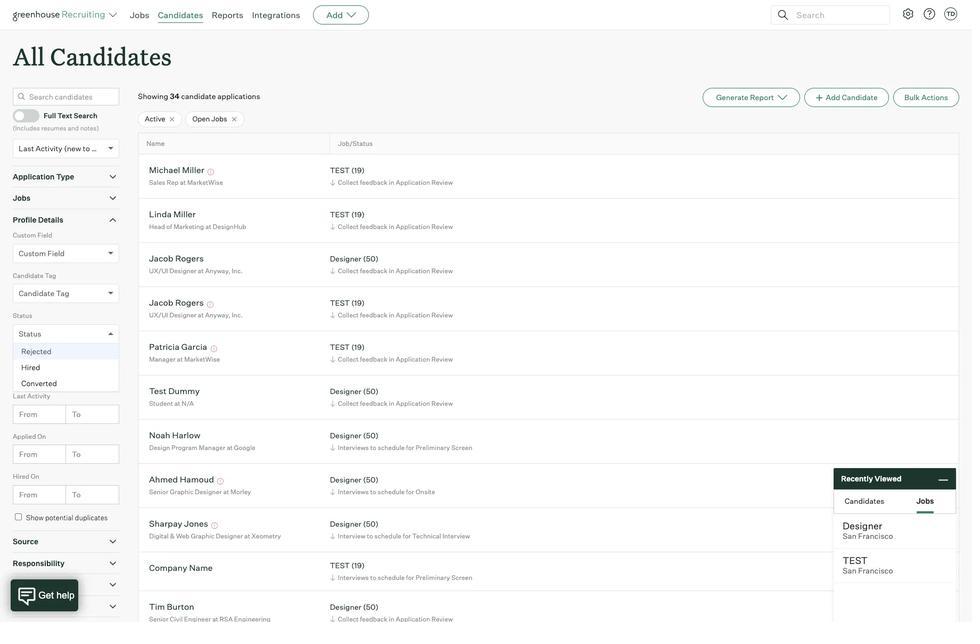 Task type: locate. For each thing, give the bounding box(es) containing it.
at right rep
[[180, 178, 186, 186]]

1 vertical spatial interviews to schedule for preliminary screen link
[[329, 573, 475, 583]]

bulk
[[905, 93, 921, 102]]

(19) for michael miller
[[352, 166, 365, 175]]

interviews for designer (50) interviews to schedule for onsite
[[338, 488, 369, 496]]

interviews inside designer (50) interviews to schedule for onsite
[[338, 488, 369, 496]]

(50) inside the designer (50) interviews to schedule for preliminary screen
[[363, 431, 379, 440]]

francisco up test san francisco
[[859, 532, 894, 541]]

graphic down ahmed hamoud link
[[170, 488, 194, 496]]

rogers up ux/ui designer at anyway, inc.
[[175, 297, 204, 308]]

1 vertical spatial interviews
[[338, 488, 369, 496]]

rejection reason
[[13, 352, 65, 360], [19, 369, 79, 378]]

checkmark image
[[18, 111, 26, 119]]

san for designer
[[843, 532, 857, 541]]

show potential duplicates
[[26, 513, 108, 522]]

noah harlow link
[[149, 430, 201, 442]]

review
[[432, 178, 453, 186], [432, 223, 453, 231], [432, 267, 453, 275], [432, 311, 453, 319], [432, 355, 453, 363], [432, 399, 453, 407]]

1 vertical spatial anyway,
[[205, 311, 231, 319]]

0 horizontal spatial manager
[[149, 355, 176, 363]]

on
[[37, 432, 46, 440], [31, 473, 39, 481]]

3 review from the top
[[432, 267, 453, 275]]

schedule inside designer (50) interview to schedule for technical interview
[[375, 532, 402, 540]]

0 horizontal spatial add
[[327, 10, 343, 20]]

to for designer (50) interview to schedule for technical interview
[[367, 532, 373, 540]]

0 vertical spatial candidate tag
[[13, 272, 56, 280]]

1 inc. from the top
[[232, 267, 243, 275]]

applications
[[218, 92, 260, 101]]

6 review from the top
[[432, 399, 453, 407]]

3 (50) from the top
[[363, 431, 379, 440]]

2 screen from the top
[[452, 574, 473, 582]]

1 vertical spatial activity
[[27, 392, 50, 400]]

1 vertical spatial jacob rogers link
[[149, 297, 204, 310]]

rogers
[[175, 253, 204, 264], [175, 297, 204, 308]]

2 to from the top
[[72, 450, 81, 459]]

2 collect feedback in application review link from the top
[[329, 222, 456, 232]]

0 vertical spatial rejection reason
[[13, 352, 65, 360]]

in for sixth collect feedback in application review link from the top of the page
[[389, 399, 395, 407]]

graphic down the jones
[[191, 532, 215, 540]]

designer inside designer (50) interviews to schedule for onsite
[[330, 475, 362, 484]]

san inside test san francisco
[[843, 566, 857, 576]]

2 rogers from the top
[[175, 297, 204, 308]]

4 (50) from the top
[[363, 475, 379, 484]]

for down "interview to schedule for technical interview" link
[[406, 574, 415, 582]]

graphic
[[170, 488, 194, 496], [191, 532, 215, 540]]

last activity
[[13, 392, 50, 400]]

from down hired on
[[19, 490, 38, 499]]

1 vertical spatial field
[[47, 249, 65, 258]]

at right marketing
[[206, 223, 211, 231]]

last for last activity
[[13, 392, 26, 400]]

interviews to schedule for preliminary screen link
[[329, 443, 475, 453], [329, 573, 475, 583]]

feedback for third collect feedback in application review link from the top
[[360, 267, 388, 275]]

2 interviews to schedule for preliminary screen link from the top
[[329, 573, 475, 583]]

test
[[330, 166, 350, 175], [330, 210, 350, 219], [330, 299, 350, 308], [330, 343, 350, 352], [843, 555, 868, 566], [330, 561, 350, 570]]

Search candidates field
[[13, 88, 119, 106]]

0 vertical spatial on
[[37, 432, 46, 440]]

1 (19) from the top
[[352, 166, 365, 175]]

search
[[74, 111, 97, 120]]

technical
[[413, 532, 441, 540]]

(19) inside test (19) interviews to schedule for preliminary screen
[[352, 561, 365, 570]]

2 interviews from the top
[[338, 488, 369, 496]]

hired on
[[13, 473, 39, 481]]

1 anyway, from the top
[[205, 267, 231, 275]]

1 vertical spatial graphic
[[191, 532, 215, 540]]

1 feedback from the top
[[360, 178, 388, 186]]

rep
[[167, 178, 179, 186]]

0 vertical spatial from
[[19, 409, 38, 419]]

0 vertical spatial preliminary
[[416, 444, 450, 452]]

designer san francisco
[[843, 520, 894, 541]]

1 interviews from the top
[[338, 444, 369, 452]]

schedule inside the designer (50) interviews to schedule for preliminary screen
[[378, 444, 405, 452]]

miller inside 'linda miller head of marketing at designhub'
[[174, 209, 196, 220]]

jacob
[[149, 253, 174, 264], [149, 297, 174, 308]]

hired down rejected
[[21, 363, 40, 372]]

to for test (19) interviews to schedule for preliminary screen
[[370, 574, 377, 582]]

3 to from the top
[[72, 490, 81, 499]]

2 (19) from the top
[[352, 210, 365, 219]]

0 vertical spatial ux/ui
[[149, 267, 168, 275]]

name right company
[[189, 563, 213, 573]]

rogers down marketing
[[175, 253, 204, 264]]

1 vertical spatial rejection reason
[[19, 369, 79, 378]]

5 in from the top
[[389, 355, 395, 363]]

jacob inside the jacob rogers ux/ui designer at anyway, inc.
[[149, 253, 174, 264]]

to inside test (19) interviews to schedule for preliminary screen
[[370, 574, 377, 582]]

activity down resumes
[[36, 144, 62, 153]]

pipeline
[[13, 580, 42, 589]]

5 (19) from the top
[[352, 561, 365, 570]]

4 in from the top
[[389, 311, 395, 319]]

2 from from the top
[[19, 450, 38, 459]]

0 vertical spatial rogers
[[175, 253, 204, 264]]

preliminary inside test (19) interviews to schedule for preliminary screen
[[416, 574, 450, 582]]

1 jacob from the top
[[149, 253, 174, 264]]

6 feedback from the top
[[360, 399, 388, 407]]

0 vertical spatial inc.
[[232, 267, 243, 275]]

to inside the designer (50) interviews to schedule for preliminary screen
[[370, 444, 377, 452]]

0 vertical spatial reason
[[42, 352, 65, 360]]

student
[[149, 399, 173, 407]]

0 vertical spatial screen
[[452, 444, 473, 452]]

2 (50) from the top
[[363, 387, 379, 396]]

add candidate link
[[805, 88, 890, 107]]

schedule for designer (50) interviews to schedule for preliminary screen
[[378, 444, 405, 452]]

1 horizontal spatial add
[[826, 93, 841, 102]]

3 from from the top
[[19, 490, 38, 499]]

full
[[44, 111, 56, 120]]

interviews to schedule for preliminary screen link up designer (50) interviews to schedule for onsite
[[329, 443, 475, 453]]

1 vertical spatial manager
[[199, 444, 226, 452]]

0 vertical spatial graphic
[[170, 488, 194, 496]]

application for third collect feedback in application review link from the top
[[396, 267, 430, 275]]

linda
[[149, 209, 172, 220]]

5 collect from the top
[[338, 355, 359, 363]]

1 collect from the top
[[338, 178, 359, 186]]

1 vertical spatial custom field
[[19, 249, 65, 258]]

3 in from the top
[[389, 267, 395, 275]]

jacob rogers ux/ui designer at anyway, inc.
[[149, 253, 243, 275]]

noah
[[149, 430, 170, 441]]

manager right program
[[199, 444, 226, 452]]

for inside the designer (50) interviews to schedule for preliminary screen
[[406, 444, 415, 452]]

5 feedback from the top
[[360, 355, 388, 363]]

3 test (19) collect feedback in application review from the top
[[330, 299, 453, 319]]

to for hired on
[[72, 490, 81, 499]]

on for applied on
[[37, 432, 46, 440]]

3 interviews from the top
[[338, 574, 369, 582]]

0 vertical spatial add
[[327, 10, 343, 20]]

jacob rogers link up ux/ui designer at anyway, inc.
[[149, 297, 204, 310]]

san
[[843, 532, 857, 541], [843, 566, 857, 576]]

field
[[38, 231, 52, 239], [47, 249, 65, 258]]

1 (50) from the top
[[363, 254, 379, 263]]

at down jacob rogers
[[198, 311, 204, 319]]

sharpay jones has been in technical interview for more than 14 days image
[[210, 523, 220, 529]]

marketwise down "michael miller has been in application review for more than 5 days" image
[[187, 178, 223, 186]]

to left old)
[[83, 144, 90, 153]]

manager
[[149, 355, 176, 363], [199, 444, 226, 452]]

reason
[[42, 352, 65, 360], [53, 369, 79, 378]]

on down "applied on"
[[31, 473, 39, 481]]

test (19) collect feedback in application review for jacob rogers
[[330, 299, 453, 319]]

for inside designer (50) interview to schedule for technical interview
[[403, 532, 411, 540]]

show
[[26, 513, 44, 522]]

0 vertical spatial custom
[[13, 231, 36, 239]]

2 san from the top
[[843, 566, 857, 576]]

from down "applied on"
[[19, 450, 38, 459]]

0 vertical spatial activity
[[36, 144, 62, 153]]

to
[[72, 409, 81, 419], [72, 450, 81, 459], [72, 490, 81, 499]]

for left technical
[[403, 532, 411, 540]]

collect for sixth collect feedback in application review link from the top of the page
[[338, 399, 359, 407]]

in for fifth collect feedback in application review link from the bottom of the page
[[389, 223, 395, 231]]

1 vertical spatial preliminary
[[416, 574, 450, 582]]

(50)
[[363, 254, 379, 263], [363, 387, 379, 396], [363, 431, 379, 440], [363, 475, 379, 484], [363, 520, 379, 529], [363, 603, 379, 612]]

jacob down "head"
[[149, 253, 174, 264]]

interviews inside test (19) interviews to schedule for preliminary screen
[[338, 574, 369, 582]]

3 (19) from the top
[[352, 299, 365, 308]]

td
[[947, 10, 956, 18]]

0 vertical spatial name
[[146, 140, 165, 148]]

report
[[751, 93, 775, 102]]

1 vertical spatial ux/ui
[[149, 311, 168, 319]]

collect for fifth collect feedback in application review link from the top
[[338, 355, 359, 363]]

jacob rogers link down of
[[149, 253, 204, 266]]

anyway, up jacob rogers has been in application review for more than 5 days icon
[[205, 267, 231, 275]]

to for last activity
[[72, 409, 81, 419]]

0 vertical spatial miller
[[182, 165, 204, 175]]

inc. inside the jacob rogers ux/ui designer at anyway, inc.
[[232, 267, 243, 275]]

of
[[167, 223, 172, 231]]

application type
[[13, 172, 74, 181]]

candidate tag element
[[13, 270, 119, 311]]

4 collect from the top
[[338, 311, 359, 319]]

preliminary up onsite
[[416, 444, 450, 452]]

1 vertical spatial jacob
[[149, 297, 174, 308]]

2 vertical spatial interviews
[[338, 574, 369, 582]]

list box containing rejected
[[13, 343, 119, 391]]

san down the designer san francisco
[[843, 566, 857, 576]]

1 interview from the left
[[338, 532, 366, 540]]

1 from from the top
[[19, 409, 38, 419]]

integrations link
[[252, 10, 301, 20]]

bulk actions link
[[894, 88, 960, 107]]

1 vertical spatial candidate tag
[[19, 289, 69, 298]]

2 in from the top
[[389, 223, 395, 231]]

francisco down the designer san francisco
[[859, 566, 894, 576]]

1 vertical spatial san
[[843, 566, 857, 576]]

collect for sixth collect feedback in application review link from the bottom of the page
[[338, 178, 359, 186]]

list box
[[13, 343, 119, 391]]

to up designer (50) interview to schedule for technical interview
[[370, 488, 377, 496]]

0 vertical spatial jacob
[[149, 253, 174, 264]]

1 horizontal spatial interview
[[443, 532, 470, 540]]

1 vertical spatial rogers
[[175, 297, 204, 308]]

None field
[[13, 325, 24, 343]]

0 vertical spatial san
[[843, 532, 857, 541]]

for up designer (50) interviews to schedule for onsite
[[406, 444, 415, 452]]

to down the interviews to schedule for onsite link
[[367, 532, 373, 540]]

add inside 'popup button'
[[327, 10, 343, 20]]

greenhouse recruiting image
[[13, 9, 109, 21]]

miller up marketing
[[174, 209, 196, 220]]

0 vertical spatial rejection
[[13, 352, 41, 360]]

application for sixth collect feedback in application review link from the top of the page
[[396, 399, 430, 407]]

1 vertical spatial reason
[[53, 369, 79, 378]]

1 horizontal spatial manager
[[199, 444, 226, 452]]

1 vertical spatial francisco
[[859, 566, 894, 576]]

1 vertical spatial add
[[826, 93, 841, 102]]

schedule up test (19) interviews to schedule for preliminary screen
[[375, 532, 402, 540]]

preliminary for (19)
[[416, 574, 450, 582]]

miller up sales rep at marketwise
[[182, 165, 204, 175]]

to inside designer (50) interview to schedule for technical interview
[[367, 532, 373, 540]]

jacob up ux/ui designer at anyway, inc.
[[149, 297, 174, 308]]

at
[[180, 178, 186, 186], [206, 223, 211, 231], [198, 267, 204, 275], [198, 311, 204, 319], [177, 355, 183, 363], [175, 399, 180, 407], [227, 444, 233, 452], [223, 488, 229, 496], [244, 532, 250, 540]]

designer (50)
[[330, 603, 379, 612]]

last down converted in the left bottom of the page
[[13, 392, 26, 400]]

1 preliminary from the top
[[416, 444, 450, 452]]

1 test (19) collect feedback in application review from the top
[[330, 166, 453, 186]]

4 test (19) collect feedback in application review from the top
[[330, 343, 453, 363]]

san inside the designer san francisco
[[843, 532, 857, 541]]

(50) for ux/ui designer at anyway, inc.
[[363, 254, 379, 263]]

1 screen from the top
[[452, 444, 473, 452]]

full text search (includes resumes and notes)
[[13, 111, 99, 132]]

0 horizontal spatial interview
[[338, 532, 366, 540]]

(50) inside designer (50) interviews to schedule for onsite
[[363, 475, 379, 484]]

schedule down "interview to schedule for technical interview" link
[[378, 574, 405, 582]]

hired inside hired option
[[21, 363, 40, 372]]

2 francisco from the top
[[859, 566, 894, 576]]

2 feedback from the top
[[360, 223, 388, 231]]

francisco inside the designer san francisco
[[859, 532, 894, 541]]

0 vertical spatial custom field
[[13, 231, 52, 239]]

for inside test (19) interviews to schedule for preliminary screen
[[406, 574, 415, 582]]

add for add candidate
[[826, 93, 841, 102]]

1 san from the top
[[843, 532, 857, 541]]

6 (50) from the top
[[363, 603, 379, 612]]

0 vertical spatial hired
[[21, 363, 40, 372]]

0 horizontal spatial name
[[146, 140, 165, 148]]

for for test (19) interviews to schedule for preliminary screen
[[406, 574, 415, 582]]

manager down patricia
[[149, 355, 176, 363]]

for
[[406, 444, 415, 452], [406, 488, 415, 496], [403, 532, 411, 540], [406, 574, 415, 582]]

4 feedback from the top
[[360, 311, 388, 319]]

patricia garcia link
[[149, 342, 207, 354]]

custom down profile at the top left of page
[[13, 231, 36, 239]]

1 vertical spatial inc.
[[232, 311, 243, 319]]

5 (50) from the top
[[363, 520, 379, 529]]

tag
[[45, 272, 56, 280], [56, 289, 69, 298]]

4 (19) from the top
[[352, 343, 365, 352]]

rejected option
[[13, 343, 119, 359]]

tab list
[[835, 490, 956, 514]]

1 in from the top
[[389, 178, 395, 186]]

marketwise
[[187, 178, 223, 186], [184, 355, 220, 363]]

6 collect from the top
[[338, 399, 359, 407]]

1 designer (50) collect feedback in application review from the top
[[330, 254, 453, 275]]

at left google on the bottom left of the page
[[227, 444, 233, 452]]

interviews to schedule for preliminary screen link down "interview to schedule for technical interview" link
[[329, 573, 475, 583]]

activity down converted in the left bottom of the page
[[27, 392, 50, 400]]

0 vertical spatial candidate
[[842, 93, 878, 102]]

san for test
[[843, 566, 857, 576]]

preliminary down technical
[[416, 574, 450, 582]]

6 in from the top
[[389, 399, 395, 407]]

miller
[[182, 165, 204, 175], [174, 209, 196, 220]]

screen inside the designer (50) interviews to schedule for preliminary screen
[[452, 444, 473, 452]]

to inside designer (50) interviews to schedule for onsite
[[370, 488, 377, 496]]

screen
[[452, 444, 473, 452], [452, 574, 473, 582]]

converted
[[21, 379, 57, 388]]

test for head of marketing at designhub
[[330, 210, 350, 219]]

1 interviews to schedule for preliminary screen link from the top
[[329, 443, 475, 453]]

(50) for student at n/a
[[363, 387, 379, 396]]

2 vertical spatial from
[[19, 490, 38, 499]]

2 vertical spatial candidates
[[845, 496, 885, 505]]

jacob rogers has been in application review for more than 5 days image
[[206, 302, 215, 308]]

1 vertical spatial last
[[13, 392, 26, 400]]

last down (includes at the top
[[19, 144, 34, 153]]

1 vertical spatial from
[[19, 450, 38, 459]]

schedule inside designer (50) interviews to schedule for onsite
[[378, 488, 405, 496]]

inc.
[[232, 267, 243, 275], [232, 311, 243, 319]]

screen for (50)
[[452, 444, 473, 452]]

0 vertical spatial tag
[[45, 272, 56, 280]]

screen inside test (19) interviews to schedule for preliminary screen
[[452, 574, 473, 582]]

candidates down the recently viewed
[[845, 496, 885, 505]]

1 horizontal spatial name
[[189, 563, 213, 573]]

interviews inside the designer (50) interviews to schedule for preliminary screen
[[338, 444, 369, 452]]

4 review from the top
[[432, 311, 453, 319]]

3 collect from the top
[[338, 267, 359, 275]]

from down last activity
[[19, 409, 38, 419]]

and
[[68, 124, 79, 132]]

1 vertical spatial to
[[72, 450, 81, 459]]

ux/ui down jacob rogers
[[149, 311, 168, 319]]

0 vertical spatial anyway,
[[205, 267, 231, 275]]

0 vertical spatial last
[[19, 144, 34, 153]]

interviews
[[338, 444, 369, 452], [338, 488, 369, 496], [338, 574, 369, 582]]

2 jacob from the top
[[149, 297, 174, 308]]

candidates right jobs link
[[158, 10, 203, 20]]

application for fifth collect feedback in application review link from the bottom of the page
[[396, 223, 430, 231]]

last activity (new to old) option
[[19, 144, 105, 153]]

candidates down jobs link
[[50, 40, 172, 72]]

on right applied
[[37, 432, 46, 440]]

francisco inside test san francisco
[[859, 566, 894, 576]]

0 vertical spatial designer (50) collect feedback in application review
[[330, 254, 453, 275]]

ahmed hamoud has been in onsite for more than 21 days image
[[216, 479, 226, 485]]

schedule
[[378, 444, 405, 452], [378, 488, 405, 496], [375, 532, 402, 540], [378, 574, 405, 582]]

name down active
[[146, 140, 165, 148]]

hired up the show potential duplicates checkbox
[[13, 473, 29, 481]]

at left "n/a"
[[175, 399, 180, 407]]

status element
[[13, 311, 119, 392]]

head
[[149, 223, 165, 231]]

profile
[[13, 215, 36, 224]]

marketwise down garcia
[[184, 355, 220, 363]]

schedule inside test (19) interviews to schedule for preliminary screen
[[378, 574, 405, 582]]

1 review from the top
[[432, 178, 453, 186]]

1 to from the top
[[72, 409, 81, 419]]

1 vertical spatial candidate
[[13, 272, 44, 280]]

0 vertical spatial francisco
[[859, 532, 894, 541]]

ux/ui inside the jacob rogers ux/ui designer at anyway, inc.
[[149, 267, 168, 275]]

rogers inside the jacob rogers ux/ui designer at anyway, inc.
[[175, 253, 204, 264]]

for inside designer (50) interviews to schedule for onsite
[[406, 488, 415, 496]]

1 vertical spatial designer (50) collect feedback in application review
[[330, 387, 453, 407]]

for for designer (50) interviews to schedule for onsite
[[406, 488, 415, 496]]

1 rogers from the top
[[175, 253, 204, 264]]

2 preliminary from the top
[[416, 574, 450, 582]]

schedule for test (19) interviews to schedule for preliminary screen
[[378, 574, 405, 582]]

preliminary inside the designer (50) interviews to schedule for preliminary screen
[[416, 444, 450, 452]]

ux/ui up jacob rogers
[[149, 267, 168, 275]]

application
[[13, 172, 55, 181], [396, 178, 430, 186], [396, 223, 430, 231], [396, 267, 430, 275], [396, 311, 430, 319], [396, 355, 430, 363], [396, 399, 430, 407]]

interviews for test (19) interviews to schedule for preliminary screen
[[338, 574, 369, 582]]

pipeline tasks
[[13, 580, 65, 589]]

anyway, down jacob rogers has been in application review for more than 5 days icon
[[205, 311, 231, 319]]

0 vertical spatial interviews to schedule for preliminary screen link
[[329, 443, 475, 453]]

harlow
[[172, 430, 201, 441]]

(50) inside designer (50) interview to schedule for technical interview
[[363, 520, 379, 529]]

add
[[327, 10, 343, 20], [826, 93, 841, 102]]

test inside test san francisco
[[843, 555, 868, 566]]

anyway, inside the jacob rogers ux/ui designer at anyway, inc.
[[205, 267, 231, 275]]

3 collect feedback in application review link from the top
[[329, 266, 456, 276]]

1 vertical spatial hired
[[13, 473, 29, 481]]

company name link
[[149, 563, 213, 575]]

manager inside noah harlow design program manager at google
[[199, 444, 226, 452]]

interviews to schedule for preliminary screen link for (50)
[[329, 443, 475, 453]]

1 vertical spatial on
[[31, 473, 39, 481]]

open
[[193, 115, 210, 123]]

candidate inside add candidate link
[[842, 93, 878, 102]]

1 ux/ui from the top
[[149, 267, 168, 275]]

2 vertical spatial to
[[72, 490, 81, 499]]

6 collect feedback in application review link from the top
[[329, 398, 456, 409]]

3 feedback from the top
[[360, 267, 388, 275]]

1 francisco from the top
[[859, 532, 894, 541]]

custom down profile details
[[19, 249, 46, 258]]

1 vertical spatial screen
[[452, 574, 473, 582]]

to up designer (50) interviews to schedule for onsite
[[370, 444, 377, 452]]

schedule left onsite
[[378, 488, 405, 496]]

test (19) collect feedback in application review
[[330, 166, 453, 186], [330, 210, 453, 231], [330, 299, 453, 319], [330, 343, 453, 363]]

2 collect from the top
[[338, 223, 359, 231]]

1 vertical spatial miller
[[174, 209, 196, 220]]

0 vertical spatial to
[[72, 409, 81, 419]]

(50) for digital & web graphic designer at xeometry
[[363, 520, 379, 529]]

tim
[[149, 602, 165, 612]]

in for fifth collect feedback in application review link from the top
[[389, 355, 395, 363]]

to up the designer (50)
[[370, 574, 377, 582]]

for left onsite
[[406, 488, 415, 496]]

0 vertical spatial manager
[[149, 355, 176, 363]]

san up test san francisco
[[843, 532, 857, 541]]

at up jacob rogers
[[198, 267, 204, 275]]

activity for last activity
[[27, 392, 50, 400]]

candidate
[[842, 93, 878, 102], [13, 272, 44, 280], [19, 289, 54, 298]]

candidate tag
[[13, 272, 56, 280], [19, 289, 69, 298]]

schedule up designer (50) interviews to schedule for onsite
[[378, 444, 405, 452]]

tasks
[[44, 580, 65, 589]]

(19)
[[352, 166, 365, 175], [352, 210, 365, 219], [352, 299, 365, 308], [352, 343, 365, 352], [352, 561, 365, 570]]

0 vertical spatial jacob rogers link
[[149, 253, 204, 266]]

0 vertical spatial candidates
[[158, 10, 203, 20]]

0 vertical spatial interviews
[[338, 444, 369, 452]]

2 designer (50) collect feedback in application review from the top
[[330, 387, 453, 407]]

at inside noah harlow design program manager at google
[[227, 444, 233, 452]]



Task type: describe. For each thing, give the bounding box(es) containing it.
1 vertical spatial tag
[[56, 289, 69, 298]]

text
[[57, 111, 72, 120]]

5 review from the top
[[432, 355, 453, 363]]

0 vertical spatial marketwise
[[187, 178, 223, 186]]

company
[[149, 563, 187, 573]]

add candidate
[[826, 93, 878, 102]]

hired for hired
[[21, 363, 40, 372]]

sales rep at marketwise
[[149, 178, 223, 186]]

viewed
[[875, 474, 902, 483]]

application for fifth collect feedback in application review link from the top
[[396, 355, 430, 363]]

jones
[[184, 519, 208, 529]]

rejection reason element
[[13, 351, 119, 391]]

tab list containing candidates
[[835, 490, 956, 514]]

candidate reports are now available! apply filters and select "view in app" element
[[703, 88, 801, 107]]

test inside test (19) interviews to schedule for preliminary screen
[[330, 561, 350, 570]]

all candidates
[[13, 40, 172, 72]]

candidates inside tab list
[[845, 496, 885, 505]]

reports
[[212, 10, 244, 20]]

(50) for senior graphic designer at morley
[[363, 475, 379, 484]]

source
[[13, 537, 38, 546]]

in for third collect feedback in application review link from the top
[[389, 267, 395, 275]]

2 jacob rogers link from the top
[[149, 297, 204, 310]]

2 test (19) collect feedback in application review from the top
[[330, 210, 453, 231]]

miller for linda
[[174, 209, 196, 220]]

ux/ui designer at anyway, inc.
[[149, 311, 243, 319]]

2 ux/ui from the top
[[149, 311, 168, 319]]

for for designer (50) interview to schedule for technical interview
[[403, 532, 411, 540]]

marketing
[[174, 223, 204, 231]]

test (19) interviews to schedule for preliminary screen
[[330, 561, 473, 582]]

2 anyway, from the top
[[205, 311, 231, 319]]

hamoud
[[180, 474, 214, 485]]

tim burton
[[149, 602, 194, 612]]

screen for (19)
[[452, 574, 473, 582]]

sharpay jones
[[149, 519, 208, 529]]

interviews for designer (50) interviews to schedule for preliminary screen
[[338, 444, 369, 452]]

4 collect feedback in application review link from the top
[[329, 310, 456, 320]]

preliminary for (50)
[[416, 444, 450, 452]]

miller for michael
[[182, 165, 204, 175]]

configure image
[[902, 7, 915, 20]]

interviews to schedule for preliminary screen link for (19)
[[329, 573, 475, 583]]

integrations
[[252, 10, 301, 20]]

garcia
[[181, 342, 207, 352]]

designer (50) collect feedback in application review for dummy
[[330, 387, 453, 407]]

jacob rogers
[[149, 297, 204, 308]]

at inside 'linda miller head of marketing at designhub'
[[206, 223, 211, 231]]

to for designer (50) interviews to schedule for onsite
[[370, 488, 377, 496]]

designer (50) interviews to schedule for preliminary screen
[[330, 431, 473, 452]]

activity for last activity (new to old)
[[36, 144, 62, 153]]

application for sixth collect feedback in application review link from the bottom of the page
[[396, 178, 430, 186]]

tim burton link
[[149, 602, 194, 614]]

digital & web graphic designer at xeometry
[[149, 532, 281, 540]]

2 vertical spatial candidate
[[19, 289, 54, 298]]

none field inside status element
[[13, 325, 24, 343]]

profile details
[[13, 215, 63, 224]]

education
[[13, 602, 50, 611]]

add for add
[[327, 10, 343, 20]]

0 vertical spatial status
[[13, 312, 32, 320]]

patricia
[[149, 342, 180, 352]]

active
[[145, 115, 165, 123]]

jacob for jacob rogers
[[149, 297, 174, 308]]

designer inside the designer (50) interviews to schedule for preliminary screen
[[330, 431, 362, 440]]

td button
[[943, 5, 960, 22]]

bulk actions
[[905, 93, 949, 102]]

test dummy link
[[149, 386, 200, 398]]

test dummy student at n/a
[[149, 386, 200, 407]]

senior
[[149, 488, 169, 496]]

recently
[[842, 474, 874, 483]]

dummy
[[168, 386, 200, 397]]

xeometry
[[252, 532, 281, 540]]

on for hired on
[[31, 473, 39, 481]]

1 vertical spatial custom
[[19, 249, 46, 258]]

open jobs
[[193, 115, 227, 123]]

feedback for sixth collect feedback in application review link from the top of the page
[[360, 399, 388, 407]]

designer inside the jacob rogers ux/ui designer at anyway, inc.
[[170, 267, 197, 275]]

type
[[56, 172, 74, 181]]

test
[[149, 386, 167, 397]]

in for sixth collect feedback in application review link from the bottom of the page
[[389, 178, 395, 186]]

designer (50) interviews to schedule for onsite
[[330, 475, 435, 496]]

(includes
[[13, 124, 40, 132]]

interviews to schedule for onsite link
[[329, 487, 438, 497]]

morley
[[231, 488, 251, 496]]

test (19) collect feedback in application review for patricia garcia
[[330, 343, 453, 363]]

0 vertical spatial field
[[38, 231, 52, 239]]

Show potential duplicates checkbox
[[15, 513, 22, 520]]

(19) for jacob rogers
[[352, 299, 365, 308]]

5 collect feedback in application review link from the top
[[329, 354, 456, 364]]

collect for third collect feedback in application review link from the bottom of the page
[[338, 311, 359, 319]]

generate report
[[717, 93, 775, 102]]

converted option
[[13, 375, 119, 391]]

onsite
[[416, 488, 435, 496]]

collect for third collect feedback in application review link from the top
[[338, 267, 359, 275]]

burton
[[167, 602, 194, 612]]

1 jacob rogers link from the top
[[149, 253, 204, 266]]

test san francisco
[[843, 555, 894, 576]]

feedback for fifth collect feedback in application review link from the top
[[360, 355, 388, 363]]

rejected
[[21, 347, 52, 356]]

custom field element
[[13, 230, 119, 270]]

schedule for designer (50) interview to schedule for technical interview
[[375, 532, 402, 540]]

generate
[[717, 93, 749, 102]]

interview to schedule for technical interview link
[[329, 531, 473, 541]]

1 vertical spatial name
[[189, 563, 213, 573]]

hired for hired on
[[13, 473, 29, 481]]

list box inside status element
[[13, 343, 119, 391]]

francisco for designer
[[859, 532, 894, 541]]

for for designer (50) interviews to schedule for preliminary screen
[[406, 444, 415, 452]]

ahmed hamoud
[[149, 474, 214, 485]]

collect for fifth collect feedback in application review link from the bottom of the page
[[338, 223, 359, 231]]

rogers for jacob rogers ux/ui designer at anyway, inc.
[[175, 253, 204, 264]]

showing 34 candidate applications
[[138, 92, 260, 101]]

feedback for fifth collect feedback in application review link from the bottom of the page
[[360, 223, 388, 231]]

notes)
[[80, 124, 99, 132]]

feedback for sixth collect feedback in application review link from the bottom of the page
[[360, 178, 388, 186]]

at inside the jacob rogers ux/ui designer at anyway, inc.
[[198, 267, 204, 275]]

michael miller link
[[149, 165, 204, 177]]

(50) for design program manager at google
[[363, 431, 379, 440]]

1 vertical spatial marketwise
[[184, 355, 220, 363]]

web
[[176, 532, 190, 540]]

michael
[[149, 165, 180, 175]]

sharpay jones link
[[149, 519, 208, 531]]

jacob for jacob rogers ux/ui designer at anyway, inc.
[[149, 253, 174, 264]]

showing
[[138, 92, 168, 101]]

google
[[234, 444, 256, 452]]

1 collect feedback in application review link from the top
[[329, 177, 456, 187]]

2 interview from the left
[[443, 532, 470, 540]]

from for last
[[19, 409, 38, 419]]

linda miller head of marketing at designhub
[[149, 209, 247, 231]]

candidates link
[[158, 10, 203, 20]]

applied on
[[13, 432, 46, 440]]

designer (50) collect feedback in application review for rogers
[[330, 254, 453, 275]]

1 vertical spatial status
[[19, 329, 41, 338]]

at left xeometry
[[244, 532, 250, 540]]

schedule for designer (50) interviews to schedule for onsite
[[378, 488, 405, 496]]

designer inside the designer san francisco
[[843, 520, 883, 532]]

test (19) collect feedback in application review for michael miller
[[330, 166, 453, 186]]

hired option
[[13, 359, 119, 375]]

(new
[[64, 144, 81, 153]]

at down patricia garcia link
[[177, 355, 183, 363]]

(19) for patricia garcia
[[352, 343, 365, 352]]

application for third collect feedback in application review link from the bottom of the page
[[396, 311, 430, 319]]

from for hired
[[19, 490, 38, 499]]

applied
[[13, 432, 36, 440]]

rogers for jacob rogers
[[175, 297, 204, 308]]

patricia garcia has been in application review for more than 5 days image
[[209, 346, 219, 352]]

designhub
[[213, 223, 247, 231]]

test for manager at marketwise
[[330, 343, 350, 352]]

1 vertical spatial rejection
[[19, 369, 52, 378]]

to for applied on
[[72, 450, 81, 459]]

test for ux/ui designer at anyway, inc.
[[330, 299, 350, 308]]

in for third collect feedback in application review link from the bottom of the page
[[389, 311, 395, 319]]

td button
[[945, 7, 958, 20]]

designer inside designer (50) interview to schedule for technical interview
[[330, 520, 362, 529]]

sales
[[149, 178, 165, 186]]

at inside test dummy student at n/a
[[175, 399, 180, 407]]

noah harlow design program manager at google
[[149, 430, 256, 452]]

last for last activity (new to old)
[[19, 144, 34, 153]]

test for sales rep at marketwise
[[330, 166, 350, 175]]

2 review from the top
[[432, 223, 453, 231]]

designer (50) interview to schedule for technical interview
[[330, 520, 470, 540]]

program
[[172, 444, 198, 452]]

details
[[38, 215, 63, 224]]

from for applied
[[19, 450, 38, 459]]

michael miller has been in application review for more than 5 days image
[[206, 169, 216, 175]]

responsibility
[[13, 559, 65, 568]]

recently viewed
[[842, 474, 902, 483]]

francisco for test
[[859, 566, 894, 576]]

company name
[[149, 563, 213, 573]]

candidate
[[181, 92, 216, 101]]

michael miller
[[149, 165, 204, 175]]

&
[[170, 532, 175, 540]]

at down ahmed hamoud has been in onsite for more than 21 days "icon"
[[223, 488, 229, 496]]

design
[[149, 444, 170, 452]]

feedback for third collect feedback in application review link from the bottom of the page
[[360, 311, 388, 319]]

1 vertical spatial candidates
[[50, 40, 172, 72]]

to for designer (50) interviews to schedule for preliminary screen
[[370, 444, 377, 452]]

ahmed hamoud link
[[149, 474, 214, 487]]

patricia garcia
[[149, 342, 207, 352]]

sharpay
[[149, 519, 182, 529]]

2 inc. from the top
[[232, 311, 243, 319]]

to for last activity (new to old)
[[83, 144, 90, 153]]

Search text field
[[794, 7, 881, 23]]

n/a
[[182, 399, 194, 407]]

potential
[[45, 513, 73, 522]]



Task type: vqa. For each thing, say whether or not it's contained in the screenshot.


